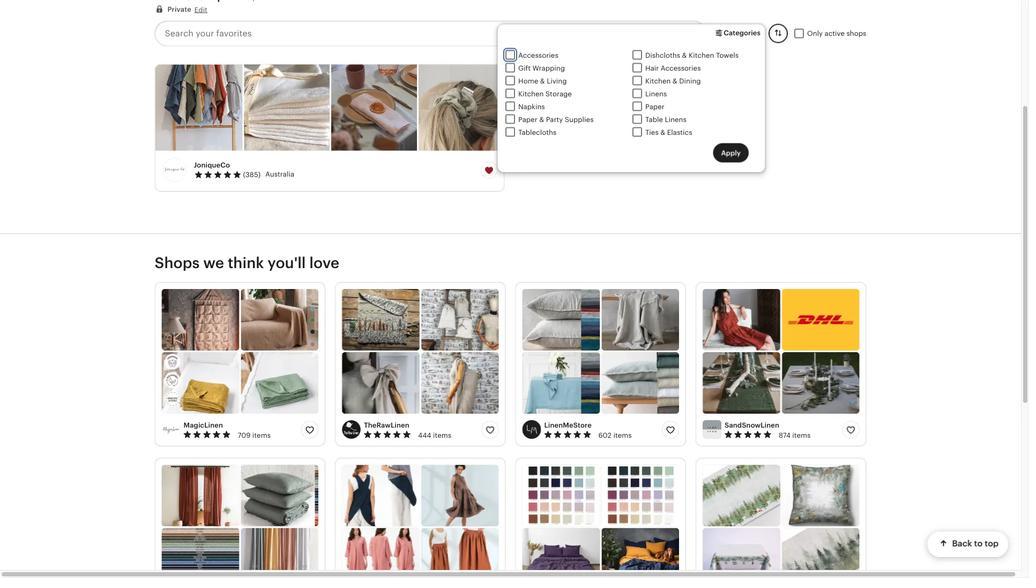 Task type: locate. For each thing, give the bounding box(es) containing it.
0 vertical spatial paper
[[645, 103, 664, 111]]

back to top
[[952, 540, 999, 549]]

& for dishcloths & kitchen towels gift wrapping
[[682, 52, 687, 60]]

1 horizontal spatial accessories
[[661, 65, 701, 73]]

874
[[779, 432, 790, 440]]

0 horizontal spatial accessories
[[518, 52, 558, 60]]

&
[[682, 52, 687, 60], [540, 77, 545, 85], [673, 77, 677, 85], [539, 116, 544, 124], [660, 129, 665, 137]]

accessories
[[518, 52, 558, 60], [661, 65, 701, 73]]

shops
[[847, 30, 866, 38]]

only active shops
[[807, 30, 866, 38]]

love
[[309, 255, 339, 272]]

& inside kitchen & dining kitchen storage
[[673, 77, 677, 85]]

& right ties
[[660, 129, 665, 137]]

accessories up the dining
[[661, 65, 701, 73]]

wrapping
[[533, 65, 565, 73]]

storage
[[546, 90, 572, 98]]

menu containing accessories
[[497, 24, 765, 173]]

paper
[[645, 103, 664, 111], [518, 116, 537, 124]]

& inside the dishcloths & kitchen towels gift wrapping
[[682, 52, 687, 60]]

1 vertical spatial paper
[[518, 116, 537, 124]]

items right 444
[[433, 432, 451, 440]]

874 items
[[779, 432, 811, 440]]

2 items from the left
[[433, 432, 451, 440]]

dishcloths
[[645, 52, 680, 60]]

edit button
[[194, 5, 207, 15]]

private
[[167, 5, 191, 14]]

we
[[203, 255, 224, 272]]

tablecloths
[[518, 129, 556, 137]]

linens inside the linens napkins
[[645, 90, 667, 98]]

think
[[228, 255, 264, 272]]

active
[[825, 30, 845, 38]]

Search your favorites text field
[[155, 21, 673, 47]]

kitchen left towels
[[689, 52, 714, 60]]

back to top button
[[927, 532, 1008, 558]]

linenmestore
[[544, 422, 592, 430]]

items
[[252, 432, 271, 440], [433, 432, 451, 440], [613, 432, 632, 440], [792, 432, 811, 440]]

4 items from the left
[[792, 432, 811, 440]]

444 items
[[418, 432, 451, 440]]

& left the dining
[[673, 77, 677, 85]]

accessories inside hair accessories home & living
[[661, 65, 701, 73]]

& left the 'party'
[[539, 116, 544, 124]]

1 vertical spatial kitchen
[[645, 77, 671, 85]]

ties & elastics
[[645, 129, 692, 137]]

linens
[[645, 90, 667, 98], [665, 116, 687, 124]]

joniqueco
[[194, 162, 230, 170]]

602 items
[[598, 432, 632, 440]]

0 vertical spatial kitchen
[[689, 52, 714, 60]]

items right the "874"
[[792, 432, 811, 440]]

accessories up wrapping
[[518, 52, 558, 60]]

categories
[[724, 29, 761, 37]]

sandsnowlinen
[[725, 422, 779, 430]]

& for ties & elastics
[[660, 129, 665, 137]]

0 vertical spatial accessories
[[518, 52, 558, 60]]

paper up table
[[645, 103, 664, 111]]

1 vertical spatial linens
[[665, 116, 687, 124]]

towels
[[716, 52, 739, 60]]

1 horizontal spatial paper
[[645, 103, 664, 111]]

elastics
[[667, 129, 692, 137]]

kitchen down "hair"
[[645, 77, 671, 85]]

magiclinen
[[184, 422, 223, 430]]

items right 602
[[613, 432, 632, 440]]

linens napkins
[[518, 90, 667, 111]]

to
[[974, 540, 983, 549]]

kitchen
[[689, 52, 714, 60], [645, 77, 671, 85], [518, 90, 544, 98]]

3 items from the left
[[613, 432, 632, 440]]

items for 444 items
[[433, 432, 451, 440]]

shops we think you'll love
[[155, 255, 339, 272]]

apply button
[[713, 144, 749, 163]]

dining
[[679, 77, 701, 85]]

& for kitchen & dining kitchen storage
[[673, 77, 677, 85]]

kitchen up the napkins
[[518, 90, 544, 98]]

0 vertical spatial linens
[[645, 90, 667, 98]]

1 items from the left
[[252, 432, 271, 440]]

2 horizontal spatial kitchen
[[689, 52, 714, 60]]

709 items
[[238, 432, 271, 440]]

linens up elastics
[[665, 116, 687, 124]]

& right home
[[540, 77, 545, 85]]

paper down the napkins
[[518, 116, 537, 124]]

3 item from this shop image from the left
[[331, 65, 417, 151]]

hair
[[645, 65, 659, 73]]

living
[[547, 77, 567, 85]]

menu
[[497, 24, 765, 173]]

& right 'dishcloths'
[[682, 52, 687, 60]]

hair accessories home & living
[[518, 65, 701, 85]]

709
[[238, 432, 251, 440]]

0 horizontal spatial kitchen
[[518, 90, 544, 98]]

linens up table
[[645, 90, 667, 98]]

linens inside table linens tablecloths
[[665, 116, 687, 124]]

item from this shop image
[[155, 65, 242, 151], [244, 65, 330, 151], [331, 65, 417, 151], [418, 65, 504, 151]]

items right '709' at left
[[252, 432, 271, 440]]

table linens tablecloths
[[518, 116, 687, 137]]

napkins
[[518, 103, 545, 111]]

1 vertical spatial accessories
[[661, 65, 701, 73]]



Task type: describe. For each thing, give the bounding box(es) containing it.
categories button
[[709, 24, 765, 43]]

items for 709 items
[[252, 432, 271, 440]]

2 item from this shop image from the left
[[244, 65, 330, 151]]

& inside hair accessories home & living
[[540, 77, 545, 85]]

gift
[[518, 65, 531, 73]]

0 horizontal spatial paper
[[518, 116, 537, 124]]

home
[[518, 77, 538, 85]]

444
[[418, 432, 431, 440]]

(385)
[[243, 171, 261, 179]]

1 item from this shop image from the left
[[155, 65, 242, 151]]

edit
[[194, 6, 207, 14]]

australia
[[265, 171, 294, 179]]

dishcloths & kitchen towels gift wrapping
[[518, 52, 739, 73]]

1 horizontal spatial kitchen
[[645, 77, 671, 85]]

back
[[952, 540, 972, 549]]

only
[[807, 30, 823, 38]]

apply
[[721, 149, 741, 157]]

paper paper & party supplies
[[518, 103, 664, 124]]

therawlinen
[[364, 422, 409, 430]]

kitchen & dining kitchen storage
[[518, 77, 701, 98]]

supplies
[[565, 116, 594, 124]]

party
[[546, 116, 563, 124]]

2 vertical spatial kitchen
[[518, 90, 544, 98]]

you'll
[[268, 255, 306, 272]]

4 item from this shop image from the left
[[418, 65, 504, 151]]

& inside paper paper & party supplies
[[539, 116, 544, 124]]

items for 602 items
[[613, 432, 632, 440]]

items for 874 items
[[792, 432, 811, 440]]

top
[[985, 540, 999, 549]]

ties
[[645, 129, 659, 137]]

602
[[598, 432, 612, 440]]

kitchen inside the dishcloths & kitchen towels gift wrapping
[[689, 52, 714, 60]]

shops
[[155, 255, 200, 272]]

avatar belonging to joniqueco image
[[162, 158, 187, 183]]

table
[[645, 116, 663, 124]]



Task type: vqa. For each thing, say whether or not it's contained in the screenshot.
Ads
no



